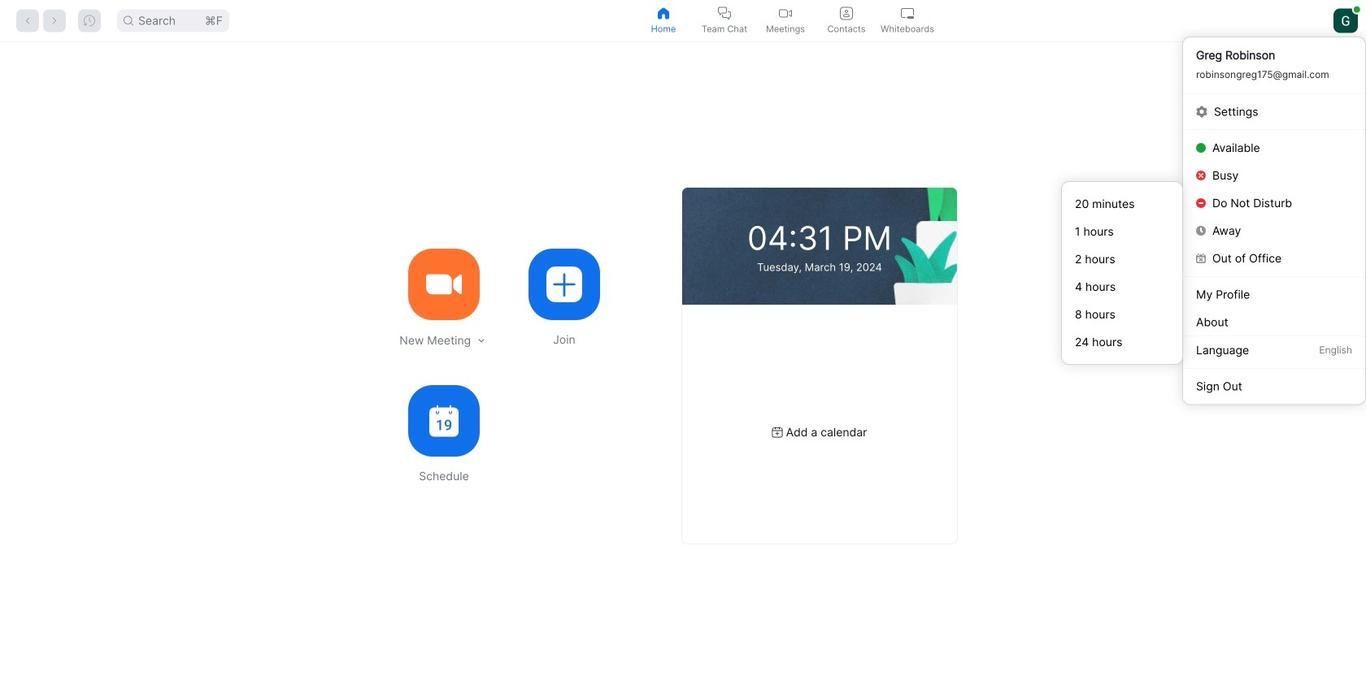 Task type: describe. For each thing, give the bounding box(es) containing it.
setting image
[[1197, 106, 1208, 118]]

team chat image
[[718, 7, 731, 20]]

profile contact image
[[840, 7, 853, 20]]

calendar add calendar image
[[772, 427, 783, 438]]

profile contact image
[[840, 7, 853, 20]]

calendar add calendar image
[[772, 427, 783, 438]]

team chat image
[[718, 7, 731, 20]]

busy image
[[1197, 171, 1206, 181]]



Task type: vqa. For each thing, say whether or not it's contained in the screenshot.
Date Range Picker End field
no



Task type: locate. For each thing, give the bounding box(es) containing it.
plus squircle image
[[547, 267, 582, 303]]

do not disturb image
[[1197, 198, 1206, 208], [1197, 198, 1206, 208]]

avatar image
[[1334, 9, 1359, 33]]

setting image
[[1197, 106, 1208, 118]]

schedule image
[[430, 406, 459, 437]]

magnifier image
[[124, 16, 133, 26], [124, 16, 133, 26]]

away image
[[1197, 226, 1206, 236], [1197, 226, 1206, 236]]

busy image
[[1197, 171, 1206, 181]]

tab list
[[633, 0, 938, 41]]

plus squircle image
[[547, 267, 582, 303]]

video camera on image
[[426, 267, 462, 303], [426, 267, 462, 303]]

home small image
[[657, 7, 670, 20]]

chevron down small image
[[476, 335, 487, 346], [476, 335, 487, 346]]

out of office image
[[1197, 254, 1206, 264], [1197, 254, 1206, 264]]

online image
[[1354, 6, 1361, 13], [1354, 6, 1361, 13], [1197, 143, 1206, 153], [1197, 143, 1206, 153]]

video on image
[[779, 7, 792, 20], [779, 7, 792, 20]]

whiteboard small image
[[901, 7, 914, 20], [901, 7, 914, 20]]

tab panel
[[0, 42, 1367, 690]]

home small image
[[657, 7, 670, 20]]



